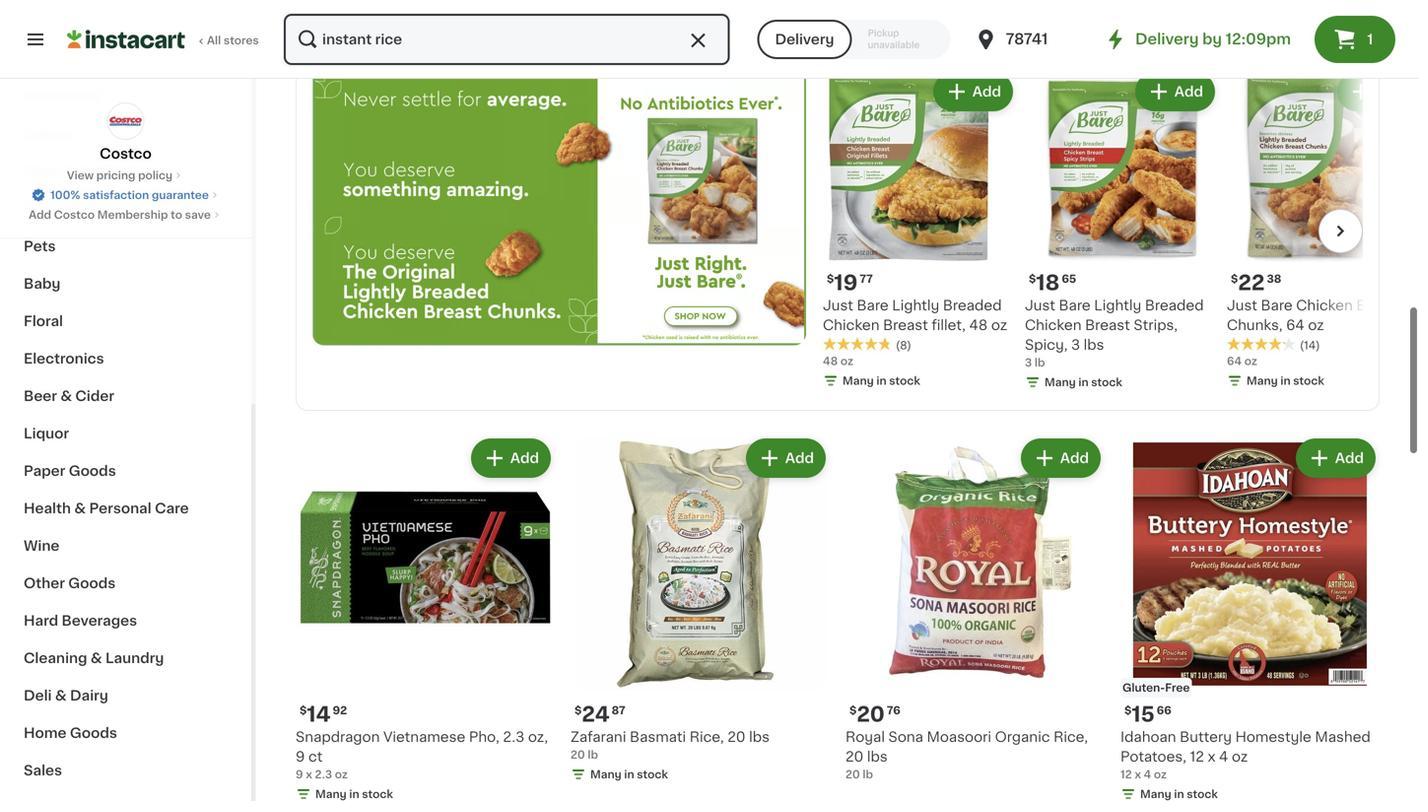 Task type: vqa. For each thing, say whether or not it's contained in the screenshot.
(36)
no



Task type: locate. For each thing, give the bounding box(es) containing it.
0 horizontal spatial rice,
[[690, 730, 724, 744]]

$ 14 92
[[300, 704, 347, 725]]

dairy
[[70, 689, 108, 703]]

in for 18
[[1079, 377, 1089, 388]]

$ inside the $ 19 77
[[827, 273, 834, 284]]

cleaning & laundry link
[[12, 640, 240, 677]]

add costco membership to save link
[[29, 207, 223, 223]]

48 down 19
[[823, 356, 838, 367]]

0 horizontal spatial costco
[[54, 210, 95, 220]]

in down basmati
[[624, 769, 635, 780]]

breast for just bare lightly breaded chicken breast strips, spicy, 3 lbs 3 lb
[[1086, 318, 1131, 332]]

$ up zafarani
[[575, 705, 582, 716]]

bakery link
[[12, 115, 240, 153]]

oz up (14)
[[1309, 318, 1325, 332]]

oz down 'snapdragon'
[[335, 769, 348, 780]]

1 horizontal spatial 3
[[1072, 338, 1081, 352]]

many for 15
[[1141, 789, 1172, 800]]

in for 24
[[624, 769, 635, 780]]

& for meat
[[64, 165, 75, 178]]

just for just bare lightly breaded chicken breast fillet, 48 oz
[[823, 299, 854, 312]]

chicken up the spicy,
[[1025, 318, 1082, 332]]

48 right 'fillet,'
[[970, 318, 988, 332]]

all
[[1314, 22, 1336, 38], [207, 35, 221, 46]]

deli
[[24, 689, 52, 703]]

$ for 14
[[300, 705, 307, 716]]

1 bare from the left
[[857, 299, 889, 312]]

goods down dairy
[[70, 727, 117, 740]]

$ 22 38
[[1231, 272, 1282, 293]]

many in stock down basmati
[[591, 769, 668, 780]]

0 horizontal spatial x
[[306, 769, 312, 780]]

add button for 19
[[935, 74, 1012, 109]]

0 horizontal spatial 4
[[1144, 769, 1152, 780]]

oz inside snapdragon vietnamese pho, 2.3 oz, 9 ct 9 x 2.3 oz
[[335, 769, 348, 780]]

& inside "link"
[[79, 202, 90, 216]]

& inside 'link'
[[64, 165, 75, 178]]

many down 64 oz on the right top
[[1247, 376, 1278, 386]]

add button for 14
[[473, 441, 549, 476]]

stock down buttery
[[1187, 789, 1218, 800]]

bare®
[[543, 10, 606, 31]]

breaded up 'fillet,'
[[943, 299, 1002, 312]]

rice, right basmati
[[690, 730, 724, 744]]

breaded up strips,
[[1145, 299, 1204, 312]]

14
[[307, 704, 331, 725]]

product group
[[823, 68, 1017, 393], [1025, 68, 1220, 394], [1227, 68, 1420, 393], [296, 435, 555, 802], [571, 435, 830, 787], [846, 435, 1105, 783], [1121, 435, 1380, 802]]

$ inside $ 15 66
[[1125, 705, 1132, 716]]

0 vertical spatial 2.3
[[503, 730, 525, 744]]

just inside just bare lightly breaded chicken breast fillet, 48 oz
[[823, 299, 854, 312]]

in for 14
[[349, 789, 359, 800]]

1 horizontal spatial breaded
[[1145, 299, 1204, 312]]

idahoan buttery homestyle mashed potatoes, 12 x 4 oz 12 x 4 oz
[[1121, 730, 1371, 780]]

0 horizontal spatial chicken
[[823, 318, 880, 332]]

chicken up (14)
[[1297, 299, 1353, 312]]

2 bare from the left
[[1059, 299, 1091, 312]]

4 down potatoes,
[[1144, 769, 1152, 780]]

beverages
[[62, 614, 137, 628]]

bare down 38
[[1261, 299, 1293, 312]]

2 horizontal spatial chicken
[[1297, 299, 1353, 312]]

lightly inside just bare lightly breaded chicken breast strips, spicy, 3 lbs 3 lb
[[1095, 299, 1142, 312]]

in down potatoes,
[[1175, 789, 1185, 800]]

spicy,
[[1025, 338, 1068, 352]]

0 horizontal spatial lightly
[[892, 299, 940, 312]]

1 horizontal spatial lb
[[863, 769, 873, 780]]

in for 15
[[1175, 789, 1185, 800]]

bare down 65
[[1059, 299, 1091, 312]]

19
[[834, 272, 858, 293]]

0 vertical spatial 4
[[1220, 750, 1229, 764]]

92
[[333, 705, 347, 716]]

beer & cider link
[[12, 378, 240, 415]]

x down potatoes,
[[1135, 769, 1142, 780]]

lightly up strips,
[[1095, 299, 1142, 312]]

lightly inside just bare lightly breaded chicken breast fillet, 48 oz
[[892, 299, 940, 312]]

1 vertical spatial costco
[[54, 210, 95, 220]]

ct
[[309, 750, 323, 764]]

all left stores
[[207, 35, 221, 46]]

add button for 24
[[748, 441, 824, 476]]

76
[[887, 705, 901, 716]]

just for just bare lightly breaded chicken breast strips, spicy, 3 lbs 3 lb
[[1025, 299, 1056, 312]]

1 horizontal spatial lightly
[[1095, 299, 1142, 312]]

12
[[1190, 750, 1205, 764], [1121, 769, 1132, 780]]

2.3 down ct
[[315, 769, 332, 780]]

66
[[1157, 705, 1172, 716]]

paper goods
[[24, 464, 116, 478]]

0 horizontal spatial bare
[[857, 299, 889, 312]]

& for beer
[[60, 389, 72, 403]]

64 inside just bare chicken breast chunks, 64 oz
[[1287, 318, 1305, 332]]

22
[[1239, 272, 1265, 293]]

0 vertical spatial lb
[[1035, 357, 1046, 368]]

many down the spicy,
[[1045, 377, 1076, 388]]

other goods link
[[12, 565, 240, 602]]

& inside 'link'
[[91, 652, 102, 665]]

$ left 77
[[827, 273, 834, 284]]

& down 100%
[[79, 202, 90, 216]]

20
[[857, 704, 885, 725], [728, 730, 746, 744], [571, 750, 585, 761], [846, 750, 864, 764], [846, 769, 860, 780]]

snapdragon vietnamese pho, 2.3 oz, 9 ct 9 x 2.3 oz
[[296, 730, 548, 780]]

1 vertical spatial view
[[67, 170, 94, 181]]

breaded inside just bare lightly breaded chicken breast strips, spicy, 3 lbs 3 lb
[[1145, 299, 1204, 312]]

add for 15
[[1336, 451, 1364, 465]]

x down buttery
[[1208, 750, 1216, 764]]

$ left 65
[[1029, 273, 1036, 284]]

meat & seafood link
[[12, 153, 240, 190]]

lb down royal
[[863, 769, 873, 780]]

1 horizontal spatial all
[[1314, 22, 1336, 38]]

just right. just bare® spo nsored
[[365, 10, 606, 49]]

view up 100%
[[67, 170, 94, 181]]

$ left '92'
[[300, 705, 307, 716]]

48 oz
[[823, 356, 854, 367]]

$ left 38
[[1231, 273, 1239, 284]]

& right deli
[[55, 689, 67, 703]]

guarantee
[[152, 190, 209, 201]]

100% satisfaction guarantee
[[50, 190, 209, 201]]

costco logo image
[[107, 103, 144, 140]]

bare for 19
[[857, 299, 889, 312]]

0 horizontal spatial all
[[207, 35, 221, 46]]

bakery
[[24, 127, 74, 141]]

2 breaded from the left
[[1145, 299, 1204, 312]]

1 horizontal spatial 12
[[1190, 750, 1205, 764]]

membership
[[97, 210, 168, 220]]

2 horizontal spatial lb
[[1035, 357, 1046, 368]]

chicken inside just bare chicken breast chunks, 64 oz
[[1297, 299, 1353, 312]]

$ inside $ 22 38
[[1231, 273, 1239, 284]]

in down "chunks,"
[[1281, 376, 1291, 386]]

2 vertical spatial goods
[[70, 727, 117, 740]]

oz down "chunks,"
[[1245, 356, 1258, 367]]

many down 48 oz
[[843, 376, 874, 386]]

many in stock
[[843, 376, 921, 386], [1247, 376, 1325, 386], [1045, 377, 1123, 388], [591, 769, 668, 780], [315, 789, 393, 800], [1141, 789, 1218, 800]]

1 horizontal spatial costco
[[100, 147, 152, 161]]

1 horizontal spatial 4
[[1220, 750, 1229, 764]]

1 rice, from the left
[[690, 730, 724, 744]]

mashed
[[1316, 730, 1371, 744]]

0 vertical spatial goods
[[69, 464, 116, 478]]

1 vertical spatial 12
[[1121, 769, 1132, 780]]

chicken up 48 oz
[[823, 318, 880, 332]]

1 vertical spatial 3
[[1025, 357, 1032, 368]]

delivery inside button
[[775, 33, 835, 46]]

rice, inside 'royal sona moasoori organic rice, 20 lbs 20 lb'
[[1054, 730, 1088, 744]]

1 horizontal spatial view
[[1269, 22, 1310, 38]]

lbs inside 'royal sona moasoori organic rice, 20 lbs 20 lb'
[[868, 750, 888, 764]]

gluten-free
[[1123, 683, 1190, 693]]

just up spo
[[365, 10, 414, 31]]

$ 19 77
[[827, 272, 873, 293]]

1 horizontal spatial 48
[[970, 318, 988, 332]]

3 down the spicy,
[[1025, 357, 1032, 368]]

$ for 15
[[1125, 705, 1132, 716]]

x
[[1208, 750, 1216, 764], [306, 769, 312, 780], [1135, 769, 1142, 780]]

12 down potatoes,
[[1121, 769, 1132, 780]]

lightly up 'fillet,'
[[892, 299, 940, 312]]

many in stock down the spicy,
[[1045, 377, 1123, 388]]

just inside just bare lightly breaded chicken breast strips, spicy, 3 lbs 3 lb
[[1025, 299, 1056, 312]]

gluten-
[[1123, 683, 1166, 693]]

None search field
[[282, 12, 732, 67]]

chicken inside just bare lightly breaded chicken breast strips, spicy, 3 lbs 3 lb
[[1025, 318, 1082, 332]]

many down zafarani
[[591, 769, 622, 780]]

just down 18
[[1025, 299, 1056, 312]]

just down 19
[[823, 299, 854, 312]]

to
[[171, 210, 182, 220]]

just bare lightly breaded chicken breast fillet, 48 oz
[[823, 299, 1008, 332]]

$ down "gluten-"
[[1125, 705, 1132, 716]]

bare inside just bare chicken breast chunks, 64 oz
[[1261, 299, 1293, 312]]

$ for 24
[[575, 705, 582, 716]]

wine link
[[12, 527, 240, 565]]

2 lightly from the left
[[1095, 299, 1142, 312]]

24
[[582, 704, 610, 725]]

0 vertical spatial 64
[[1287, 318, 1305, 332]]

1 horizontal spatial 64
[[1287, 318, 1305, 332]]

costco up view pricing policy link on the top left of the page
[[100, 147, 152, 161]]

0 horizontal spatial 3
[[1025, 357, 1032, 368]]

& right health
[[74, 502, 86, 516]]

9 left ct
[[296, 750, 305, 764]]

many in stock for 18
[[1045, 377, 1123, 388]]

lb inside just bare lightly breaded chicken breast strips, spicy, 3 lbs 3 lb
[[1035, 357, 1046, 368]]

oz down homestyle
[[1232, 750, 1248, 764]]

in down just bare lightly breaded chicken breast strips, spicy, 3 lbs 3 lb
[[1079, 377, 1089, 388]]

$ 15 66
[[1125, 704, 1172, 725]]

100% satisfaction guarantee button
[[31, 183, 221, 203]]

stock down snapdragon vietnamese pho, 2.3 oz, 9 ct 9 x 2.3 oz
[[362, 789, 393, 800]]

1 vertical spatial 2.3
[[315, 769, 332, 780]]

1 lightly from the left
[[892, 299, 940, 312]]

0 horizontal spatial lbs
[[749, 730, 770, 744]]

0 vertical spatial 48
[[970, 318, 988, 332]]

$ inside $ 18 65
[[1029, 273, 1036, 284]]

1 vertical spatial goods
[[68, 577, 116, 591]]

1 vertical spatial lbs
[[749, 730, 770, 744]]

0 horizontal spatial 48
[[823, 356, 838, 367]]

0 horizontal spatial view
[[67, 170, 94, 181]]

breast inside just bare lightly breaded chicken breast fillet, 48 oz
[[883, 318, 928, 332]]

oz right 'fillet,'
[[992, 318, 1008, 332]]

free
[[1166, 683, 1190, 693]]

care
[[155, 502, 189, 516]]

product group containing 20
[[846, 435, 1105, 783]]

2 horizontal spatial bare
[[1261, 299, 1293, 312]]

(14)
[[1300, 340, 1321, 351]]

0 vertical spatial 9
[[296, 750, 305, 764]]

1 horizontal spatial lbs
[[868, 750, 888, 764]]

18
[[1036, 272, 1060, 293]]

stock down "zafarani basmati rice, 20 lbs 20 lb"
[[637, 769, 668, 780]]

& right beer
[[60, 389, 72, 403]]

0 horizontal spatial breaded
[[943, 299, 1002, 312]]

electronics
[[24, 352, 104, 366]]

1 horizontal spatial rice,
[[1054, 730, 1088, 744]]

0 vertical spatial view
[[1269, 22, 1310, 38]]

12:09pm
[[1226, 32, 1292, 46]]

0 horizontal spatial lb
[[588, 750, 598, 761]]

royal sona moasoori organic rice, 20 lbs 20 lb
[[846, 730, 1088, 780]]

bare inside just bare lightly breaded chicken breast fillet, 48 oz
[[857, 299, 889, 312]]

$ up royal
[[850, 705, 857, 716]]

laundry
[[105, 652, 164, 665]]

$ 18 65
[[1029, 272, 1077, 293]]

bare for 22
[[1261, 299, 1293, 312]]

3 right the spicy,
[[1072, 338, 1081, 352]]

floral
[[24, 314, 63, 328]]

stock for 24
[[637, 769, 668, 780]]

breaded inside just bare lightly breaded chicken breast fillet, 48 oz
[[943, 299, 1002, 312]]

& down beverages
[[91, 652, 102, 665]]

baby link
[[12, 265, 240, 303]]

1 vertical spatial lb
[[588, 750, 598, 761]]

1 vertical spatial 9
[[296, 769, 303, 780]]

all left 1
[[1314, 22, 1336, 38]]

$
[[827, 273, 834, 284], [1029, 273, 1036, 284], [1231, 273, 1239, 284], [300, 705, 307, 716], [575, 705, 582, 716], [850, 705, 857, 716], [1125, 705, 1132, 716]]

& up 100%
[[64, 165, 75, 178]]

breast
[[1357, 299, 1402, 312], [883, 318, 928, 332], [1086, 318, 1131, 332]]

many down ct
[[315, 789, 347, 800]]

2 rice, from the left
[[1054, 730, 1088, 744]]

product group containing 19
[[823, 68, 1017, 393]]

many in stock down potatoes,
[[1141, 789, 1218, 800]]

$ inside $ 14 92
[[300, 705, 307, 716]]

breaded for fillet,
[[943, 299, 1002, 312]]

12 down buttery
[[1190, 750, 1205, 764]]

baby
[[24, 277, 61, 291]]

goods for home goods
[[70, 727, 117, 740]]

chicken inside just bare lightly breaded chicken breast fillet, 48 oz
[[823, 318, 880, 332]]

breast for just bare lightly breaded chicken breast fillet, 48 oz
[[883, 318, 928, 332]]

goods for paper goods
[[69, 464, 116, 478]]

0 horizontal spatial 12
[[1121, 769, 1132, 780]]

goods up beverages
[[68, 577, 116, 591]]

lb
[[1035, 357, 1046, 368], [588, 750, 598, 761], [863, 769, 873, 780]]

hard beverages
[[24, 614, 137, 628]]

chicken
[[1297, 299, 1353, 312], [823, 318, 880, 332], [1025, 318, 1082, 332]]

view left 1 button
[[1269, 22, 1310, 38]]

lb down the spicy,
[[1035, 357, 1046, 368]]

0 horizontal spatial 64
[[1227, 356, 1242, 367]]

view all
[[1269, 22, 1336, 38]]

just for just right. just bare® spo nsored
[[365, 10, 414, 31]]

rice, right organic
[[1054, 730, 1088, 744]]

64 up (14)
[[1287, 318, 1305, 332]]

bare inside just bare lightly breaded chicken breast strips, spicy, 3 lbs 3 lb
[[1059, 299, 1091, 312]]

chicken for just bare lightly breaded chicken breast strips, spicy, 3 lbs 3 lb
[[1025, 318, 1082, 332]]

costco down 100%
[[54, 210, 95, 220]]

goods up health & personal care
[[69, 464, 116, 478]]

add button for 20
[[1023, 441, 1099, 476]]

just bare chicken breast chunks, 64 oz
[[1227, 299, 1402, 332]]

9 down 'snapdragon'
[[296, 769, 303, 780]]

pho,
[[469, 730, 500, 744]]

$ inside $ 20 76
[[850, 705, 857, 716]]

$ inside $ 24 87
[[575, 705, 582, 716]]

lb down zafarani
[[588, 750, 598, 761]]

liquor link
[[12, 415, 240, 453]]

delivery for delivery
[[775, 33, 835, 46]]

stock down (8)
[[890, 376, 921, 386]]

2 vertical spatial lbs
[[868, 750, 888, 764]]

add for 20
[[1061, 451, 1089, 465]]

breast inside just bare lightly breaded chicken breast strips, spicy, 3 lbs 3 lb
[[1086, 318, 1131, 332]]

64 down "chunks,"
[[1227, 356, 1242, 367]]

many in stock down ct
[[315, 789, 393, 800]]

1 horizontal spatial breast
[[1086, 318, 1131, 332]]

2 vertical spatial lb
[[863, 769, 873, 780]]

bare down 77
[[857, 299, 889, 312]]

x down ct
[[306, 769, 312, 780]]

policy
[[138, 170, 173, 181]]

just inside just bare chicken breast chunks, 64 oz
[[1227, 299, 1258, 312]]

pricing
[[96, 170, 135, 181]]

2 horizontal spatial lbs
[[1084, 338, 1105, 352]]

add for 14
[[510, 451, 539, 465]]

0 vertical spatial 3
[[1072, 338, 1081, 352]]

2 horizontal spatial breast
[[1357, 299, 1402, 312]]

in
[[877, 376, 887, 386], [1281, 376, 1291, 386], [1079, 377, 1089, 388], [624, 769, 635, 780], [349, 789, 359, 800], [1175, 789, 1185, 800]]

many in stock for 24
[[591, 769, 668, 780]]

0 horizontal spatial delivery
[[775, 33, 835, 46]]

paper goods link
[[12, 453, 240, 490]]

2.3 left the oz,
[[503, 730, 525, 744]]

0 horizontal spatial breast
[[883, 318, 928, 332]]

many down potatoes,
[[1141, 789, 1172, 800]]

all inside all stores link
[[207, 35, 221, 46]]

just up "chunks,"
[[1227, 299, 1258, 312]]

1 horizontal spatial delivery
[[1136, 32, 1199, 46]]

costco
[[100, 147, 152, 161], [54, 210, 95, 220]]

delivery
[[1136, 32, 1199, 46], [775, 33, 835, 46]]

3 bare from the left
[[1261, 299, 1293, 312]]

stock down just bare lightly breaded chicken breast strips, spicy, 3 lbs 3 lb
[[1092, 377, 1123, 388]]

stock down (14)
[[1294, 376, 1325, 386]]

1 breaded from the left
[[943, 299, 1002, 312]]

65
[[1062, 273, 1077, 284]]

rice, inside "zafarani basmati rice, 20 lbs 20 lb"
[[690, 730, 724, 744]]

4
[[1220, 750, 1229, 764], [1144, 769, 1152, 780]]

0 vertical spatial lbs
[[1084, 338, 1105, 352]]

1 horizontal spatial chicken
[[1025, 318, 1082, 332]]

4 down buttery
[[1220, 750, 1229, 764]]

1 horizontal spatial bare
[[1059, 299, 1091, 312]]

0 vertical spatial costco
[[100, 147, 152, 161]]

in down 'snapdragon'
[[349, 789, 359, 800]]



Task type: describe. For each thing, give the bounding box(es) containing it.
$ 24 87
[[575, 704, 626, 725]]

all stores
[[207, 35, 259, 46]]

home
[[24, 727, 67, 740]]

x inside snapdragon vietnamese pho, 2.3 oz, 9 ct 9 x 2.3 oz
[[306, 769, 312, 780]]

& for deli
[[55, 689, 67, 703]]

lb inside 'royal sona moasoori organic rice, 20 lbs 20 lb'
[[863, 769, 873, 780]]

in down just bare lightly breaded chicken breast fillet, 48 oz
[[877, 376, 887, 386]]

chicken for just bare lightly breaded chicken breast fillet, 48 oz
[[823, 318, 880, 332]]

add for 24
[[786, 451, 814, 465]]

just left bare®
[[489, 10, 538, 31]]

view pricing policy
[[67, 170, 173, 181]]

many in stock down (14)
[[1247, 376, 1325, 386]]

other goods
[[24, 577, 116, 591]]

deli & dairy link
[[12, 677, 240, 715]]

snapdragon
[[296, 730, 380, 744]]

organic
[[995, 730, 1050, 744]]

many for 18
[[1045, 377, 1076, 388]]

87
[[612, 705, 626, 716]]

just for just bare chicken breast chunks, 64 oz
[[1227, 299, 1258, 312]]

product group containing 15
[[1121, 435, 1380, 802]]

view for view pricing policy
[[67, 170, 94, 181]]

household link
[[12, 78, 240, 115]]

oz inside just bare lightly breaded chicken breast fillet, 48 oz
[[992, 318, 1008, 332]]

2 9 from the top
[[296, 769, 303, 780]]

snacks
[[24, 202, 75, 216]]

many in stock for 15
[[1141, 789, 1218, 800]]

view for view all
[[1269, 22, 1310, 38]]

stock for 18
[[1092, 377, 1123, 388]]

(8)
[[896, 340, 912, 351]]

basmati
[[630, 730, 686, 744]]

1 9 from the top
[[296, 750, 305, 764]]

many in stock down (8)
[[843, 376, 921, 386]]

personal
[[89, 502, 152, 516]]

chunks,
[[1227, 318, 1283, 332]]

Search field
[[284, 14, 730, 65]]

0 horizontal spatial 2.3
[[315, 769, 332, 780]]

electronics link
[[12, 340, 240, 378]]

pets link
[[12, 228, 240, 265]]

15
[[1132, 704, 1155, 725]]

add for 19
[[973, 85, 1002, 98]]

& for cleaning
[[91, 652, 102, 665]]

add button for 18
[[1137, 74, 1214, 109]]

zafarani basmati rice, 20 lbs 20 lb
[[571, 730, 770, 761]]

stores
[[224, 35, 259, 46]]

health & personal care link
[[12, 490, 240, 527]]

oz down potatoes,
[[1154, 769, 1167, 780]]

38
[[1267, 273, 1282, 284]]

78741 button
[[975, 12, 1093, 67]]

77
[[860, 273, 873, 284]]

lb inside "zafarani basmati rice, 20 lbs 20 lb"
[[588, 750, 598, 761]]

1 horizontal spatial 2.3
[[503, 730, 525, 744]]

$ for 19
[[827, 273, 834, 284]]

by
[[1203, 32, 1222, 46]]

delivery by 12:09pm link
[[1104, 28, 1292, 51]]

lbs inside "zafarani basmati rice, 20 lbs 20 lb"
[[749, 730, 770, 744]]

1 horizontal spatial x
[[1135, 769, 1142, 780]]

costco link
[[100, 103, 152, 164]]

paper
[[24, 464, 65, 478]]

hard
[[24, 614, 58, 628]]

delivery for delivery by 12:09pm
[[1136, 32, 1199, 46]]

$ for 22
[[1231, 273, 1239, 284]]

vietnamese
[[383, 730, 466, 744]]

sales
[[24, 764, 62, 778]]

goods for other goods
[[68, 577, 116, 591]]

other
[[24, 577, 65, 591]]

just bare chicken bites image
[[313, 68, 806, 346]]

0 vertical spatial 12
[[1190, 750, 1205, 764]]

stock for 14
[[362, 789, 393, 800]]

many for 14
[[315, 789, 347, 800]]

add for 18
[[1175, 85, 1204, 98]]

idahoan
[[1121, 730, 1177, 744]]

48 inside just bare lightly breaded chicken breast fillet, 48 oz
[[970, 318, 988, 332]]

$ 20 76
[[850, 704, 901, 725]]

1 vertical spatial 48
[[823, 356, 838, 367]]

product group containing 24
[[571, 435, 830, 787]]

wine
[[24, 539, 60, 553]]

save
[[185, 210, 211, 220]]

100%
[[50, 190, 80, 201]]

health
[[24, 502, 71, 516]]

floral link
[[12, 303, 240, 340]]

& for snacks
[[79, 202, 90, 216]]

royal
[[846, 730, 885, 744]]

breaded for strips,
[[1145, 299, 1204, 312]]

lbs inside just bare lightly breaded chicken breast strips, spicy, 3 lbs 3 lb
[[1084, 338, 1105, 352]]

moasoori
[[927, 730, 992, 744]]

meat & seafood
[[24, 165, 138, 178]]

many for 24
[[591, 769, 622, 780]]

just bare logo image
[[313, 8, 357, 52]]

oz inside just bare chicken breast chunks, 64 oz
[[1309, 318, 1325, 332]]

delivery button
[[758, 20, 852, 59]]

sales link
[[12, 752, 240, 790]]

satisfaction
[[83, 190, 149, 201]]

seafood
[[78, 165, 138, 178]]

breast inside just bare chicken breast chunks, 64 oz
[[1357, 299, 1402, 312]]

view pricing policy link
[[67, 168, 184, 183]]

nsored
[[387, 38, 426, 49]]

product group containing 18
[[1025, 68, 1220, 394]]

cider
[[75, 389, 114, 403]]

health & personal care
[[24, 502, 189, 516]]

sona
[[889, 730, 924, 744]]

lightly for fillet,
[[892, 299, 940, 312]]

all stores link
[[67, 12, 260, 67]]

household
[[24, 90, 101, 104]]

strips,
[[1134, 318, 1178, 332]]

pets
[[24, 240, 56, 253]]

lightly for strips,
[[1095, 299, 1142, 312]]

costco inside add costco membership to save link
[[54, 210, 95, 220]]

stock for 15
[[1187, 789, 1218, 800]]

1 vertical spatial 4
[[1144, 769, 1152, 780]]

potatoes,
[[1121, 750, 1187, 764]]

product group containing 14
[[296, 435, 555, 802]]

64 oz
[[1227, 356, 1258, 367]]

$ for 18
[[1029, 273, 1036, 284]]

liquor
[[24, 427, 69, 441]]

service type group
[[758, 20, 951, 59]]

instacart logo image
[[67, 28, 185, 51]]

home goods link
[[12, 715, 240, 752]]

$ for 20
[[850, 705, 857, 716]]

oz down 19
[[841, 356, 854, 367]]

item carousel region
[[806, 68, 1420, 394]]

add button for 15
[[1298, 441, 1374, 476]]

right.
[[419, 10, 484, 31]]

delivery by 12:09pm
[[1136, 32, 1292, 46]]

cleaning
[[24, 652, 87, 665]]

product group containing 22
[[1227, 68, 1420, 393]]

1 vertical spatial 64
[[1227, 356, 1242, 367]]

2 horizontal spatial x
[[1208, 750, 1216, 764]]

1
[[1368, 33, 1374, 46]]

many in stock for 14
[[315, 789, 393, 800]]

78741
[[1006, 32, 1048, 46]]

& for health
[[74, 502, 86, 516]]



